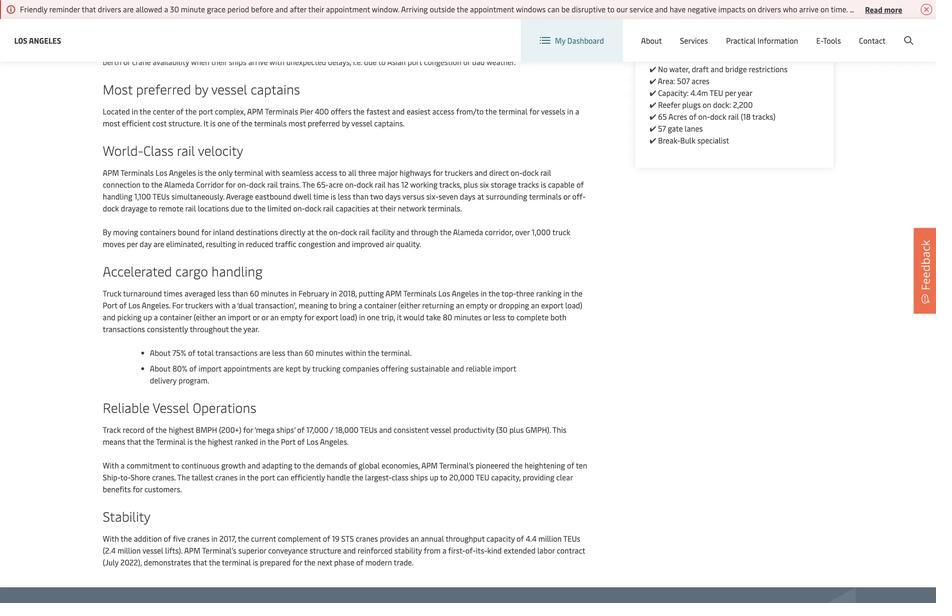 Task type: locate. For each thing, give the bounding box(es) containing it.
is inside with the addition of five cranes in 2017, the current complement of 19 sts cranes provides an annual throughput capacity of 4.4 million teus (2.4 million vessel lifts). apm terminal's superior conveyance structure and reinforced stability from a first-of-its-kind extended labor contract (july 2022), demonstrates that the terminal is prepared for the next phase of modern trade.
[[253, 557, 258, 568]]

1 horizontal spatial provides
[[380, 534, 409, 544]]

dock
[[710, 111, 726, 122], [522, 167, 539, 178], [249, 179, 265, 190], [357, 179, 373, 190], [103, 203, 119, 214], [305, 203, 321, 214], [341, 227, 357, 237]]

due inside the apm terminals los angeles is the only terminal with seamless access to all three major highways for truckers and direct on-dock rail connection to the alameda corridor for on-dock rail trains. the 65-acre on-dock rail has 12 working tracks, plus six storage tracks is capable of handling 1,100 teus simultaneously. average eastbound dwell time is less than two days versus six-seven days at surrounding terminals or off- dock drayage to remote rail locations due to the limited on-dock rail capacities at their network terminals.
[[231, 203, 244, 214]]

2 appointment from the left
[[470, 4, 514, 14]]

the down global
[[352, 472, 363, 483]]

moving
[[113, 227, 138, 237]]

versus
[[402, 191, 424, 202]]

400 up infrastructure
[[242, 0, 257, 8]]

1 horizontal spatial import
[[228, 312, 251, 322]]

vessel right consistent
[[431, 425, 451, 435]]

and inside with the addition of five cranes in 2017, the current complement of 19 sts cranes provides an annual throughput capacity of 4.4 million teus (2.4 million vessel lifts). apm terminal's superior conveyance structure and reinforced stability from a first-of-its-kind extended labor contract (july 2022), demonstrates that the terminal is prepared for the next phase of modern trade.
[[343, 546, 356, 556]]

teu right 4.4m
[[710, 88, 723, 98]]

more
[[884, 4, 902, 15]]

1 horizontal spatial three
[[516, 288, 534, 299]]

1 horizontal spatial can
[[548, 4, 559, 14]]

1 horizontal spatial 19
[[332, 534, 339, 544]]

consistent
[[394, 425, 429, 435]]

gmph).
[[526, 425, 551, 435]]

terminals down capable on the top of page
[[529, 191, 562, 202]]

access inside the apm terminals los angeles is the only terminal with seamless access to all three major highways for truckers and direct on-dock rail connection to the alameda corridor for on-dock rail trains. the 65-acre on-dock rail has 12 working tracks, plus six storage tracks is capable of handling 1,100 teus simultaneously. average eastbound dwell time is less than two days versus six-seven days at surrounding terminals or off- dock drayage to remote rail locations due to the limited on-dock rail capacities at their network terminals.
[[315, 167, 337, 178]]

0 horizontal spatial cranes
[[187, 534, 210, 544]]

apm inside apm terminals los angeles opened pier 400 in august 2002. today it is the largest container port terminal in the western hemisphere, featuring over 507 acres of world-class infrastructure and 19 super post-panamax ship-to-shore cranes.
[[103, 0, 119, 8]]

0 horizontal spatial drivers
[[98, 4, 121, 14]]

1 horizontal spatial ships
[[410, 472, 428, 483]]

507 for over
[[154, 9, 167, 20]]

facility
[[372, 227, 395, 237]]

vessel
[[153, 399, 189, 417]]

1 vertical spatial access
[[315, 167, 337, 178]]

0 horizontal spatial import
[[198, 363, 222, 374]]

1 horizontal spatial outside
[[913, 4, 936, 14]]

1 vertical spatial with
[[265, 167, 280, 178]]

0 horizontal spatial sts
[[341, 534, 354, 544]]

in inside ✔ 19 sts cranes - tallest in us ✔ dedicated berths : 5 (2.2 km) ✔ no water, draft and bridge restrictions ✔ area: 507 acres ✔ capacity: 4.4m teu per year ✔ reefer plugs on dock: 2,200 ✔ 65 acres of on-dock rail (18 tracks) ✔ 57 gate lanes ✔ break-bulk specialist
[[735, 40, 741, 50]]

2 days from the left
[[460, 191, 475, 202]]

throughout
[[190, 324, 229, 334]]

reliable
[[466, 363, 491, 374]]

network
[[398, 203, 426, 214]]

outside right more
[[913, 4, 936, 14]]

0 vertical spatial minutes
[[261, 288, 289, 299]]

vessel inside track record of the highest bmph (200+) for 'mega ships' of 17,000 / 18,000 teus and consistent vessel productivity (30 plus gmph). this means that the terminal is the highest ranked in the port of los angeles.
[[431, 425, 451, 435]]

year.
[[244, 324, 259, 334]]

the up efficient
[[140, 106, 151, 117]]

alameda inside by moving containers bound for inland destinations directly at the on-dock rail facility and through the alameda corridor, over 1,000 truck moves per day are eliminated, resulting in reduced traffic congestion and improved air quality.
[[453, 227, 483, 237]]

2 vertical spatial container
[[160, 312, 192, 322]]

simultaneously.
[[171, 191, 224, 202]]

destinations
[[236, 227, 278, 237]]

0 horizontal spatial both
[[313, 33, 329, 43]]

water,
[[669, 64, 690, 74]]

provides inside with the addition of five cranes in 2017, the current complement of 19 sts cranes provides an annual throughput capacity of 4.4 million teus (2.4 million vessel lifts). apm terminal's superior conveyance structure and reinforced stability from a first-of-its-kind extended labor contract (july 2022), demonstrates that the terminal is prepared for the next phase of modern trade.
[[380, 534, 409, 544]]

highest
[[169, 425, 194, 435], [208, 437, 233, 447]]

1 vertical spatial provides
[[380, 534, 409, 544]]

trucking inside strategically located in southern california, pier 400 provides both a logistical and undisrupted advantage for shipping lines, bco's, freight forwarders and the trucking community. our ocean carrier customers often benefit from our sufficient capacity and do not have to wait for berth or crane availability when their ships arrive with unexpected delays, i.e. due to asian port congestion or bad weather.
[[170, 45, 198, 55]]

and inside located in the center of the port complex, apm terminals pier 400 offers the fastest and easiest access from/to the terminal for vessels in a most efficient cost structure. it is one of the terminals most preferred by vessel captains.
[[392, 106, 405, 117]]

and down 2002.
[[292, 9, 305, 20]]

acres inside apm terminals los angeles opened pier 400 in august 2002. today it is the largest container port terminal in the western hemisphere, featuring over 507 acres of world-class infrastructure and 19 super post-panamax ship-to-shore cranes.
[[169, 9, 187, 20]]

0 vertical spatial port
[[103, 300, 117, 311]]

0 vertical spatial teu
[[710, 88, 723, 98]]

to- inside apm terminals los angeles opened pier 400 in august 2002. today it is the largest container port terminal in the western hemisphere, featuring over 507 acres of world-class infrastructure and 19 super post-panamax ship-to-shore cranes.
[[408, 9, 419, 20]]

it right trip,
[[397, 312, 402, 322]]

only
[[218, 167, 233, 178]]

read more button
[[865, 3, 902, 15]]

over inside by moving containers bound for inland destinations directly at the on-dock rail facility and through the alameda corridor, over 1,000 truck moves per day are eliminated, resulting in reduced traffic congestion and improved air quality.
[[515, 227, 530, 237]]

5 ✔ from the top
[[650, 88, 656, 98]]

400 for in
[[242, 0, 257, 8]]

on- inside by moving containers bound for inland destinations directly at the on-dock rail facility and through the alameda corridor, over 1,000 truck moves per day are eliminated, resulting in reduced traffic congestion and improved air quality.
[[329, 227, 341, 237]]

and down :
[[711, 64, 723, 74]]

1 with from the top
[[103, 460, 119, 471]]

port down the "truck"
[[103, 300, 117, 311]]

1 vertical spatial alameda
[[453, 227, 483, 237]]

outside right "arriving"
[[430, 4, 455, 14]]

drivers up strategically
[[98, 4, 121, 14]]

at inside by moving containers bound for inland destinations directly at the on-dock rail facility and through the alameda corridor, over 1,000 truck moves per day are eliminated, resulting in reduced traffic congestion and improved air quality.
[[307, 227, 314, 237]]

✔ left capacity:
[[650, 88, 656, 98]]

0 horizontal spatial can
[[277, 472, 289, 483]]

1 horizontal spatial 507
[[677, 76, 690, 86]]

1 horizontal spatial angeles.
[[320, 437, 349, 447]]

to up 1,100
[[142, 179, 149, 190]]

with up ship-
[[103, 460, 119, 471]]

and right growth on the left bottom of page
[[247, 460, 260, 471]]

2022),
[[120, 557, 142, 568]]

over left 1,000
[[515, 227, 530, 237]]

access inside located in the center of the port complex, apm terminals pier 400 offers the fastest and easiest access from/to the terminal for vessels in a most efficient cost structure. it is one of the terminals most preferred by vessel captains.
[[432, 106, 454, 117]]

is right tracks
[[541, 179, 546, 190]]

0 horizontal spatial truckers
[[185, 300, 213, 311]]

1 vertical spatial 507
[[677, 76, 690, 86]]

that right demonstrates
[[193, 557, 207, 568]]

an up complete
[[531, 300, 539, 311]]

in left the western
[[475, 0, 481, 8]]

acres inside ✔ 19 sts cranes - tallest in us ✔ dedicated berths : 5 (2.2 km) ✔ no water, draft and bridge restrictions ✔ area: 507 acres ✔ capacity: 4.4m teu per year ✔ reefer plugs on dock: 2,200 ✔ 65 acres of on-dock rail (18 tracks) ✔ 57 gate lanes ✔ break-bulk specialist
[[692, 76, 709, 86]]

highest up terminal
[[169, 425, 194, 435]]

400 left offers
[[315, 106, 329, 117]]

apm inside truck turnaround times averaged less than 60 minutes in february in 2018, putting apm terminals los angeles in the top-three ranking in the port of los angeles. for truckers with a 'dual transaction', meaning to bring a container (either returning an empty or dropping an export load) and picking up a container (either an import or or an empty for export load) in one trip, it would take 80 minutes or less to complete both transactions consistently throughout the year.
[[385, 288, 402, 299]]

2 drivers from the left
[[758, 4, 781, 14]]

5
[[722, 52, 726, 62]]

cranes. inside "with a commitment to continuous growth and adapting to the demands of global economies, apm terminal's pioneered the heightening of ten ship-to-shore cranes. the tallest cranes in the port can efficiently handle the largest-class ships up to 20,000 teu capacity, providing clear benefits for customers."
[[152, 472, 176, 483]]

of inside 'about 80% of import appointments are kept by trucking companies offering sustainable and reliable import delivery program.'
[[189, 363, 197, 374]]

2 horizontal spatial their
[[380, 203, 396, 214]]

pier right grace
[[227, 0, 241, 8]]

port up "it"
[[199, 106, 213, 117]]

with inside with the addition of five cranes in 2017, the current complement of 19 sts cranes provides an annual throughput capacity of 4.4 million teus (2.4 million vessel lifts). apm terminal's superior conveyance structure and reinforced stability from a first-of-its-kind extended labor contract (july 2022), demonstrates that the terminal is prepared for the next phase of modern trade.
[[103, 534, 119, 544]]

4.4
[[526, 534, 537, 544]]

17,000
[[306, 425, 328, 435]]

my dashboard
[[555, 35, 604, 46]]

minutes up transaction',
[[261, 288, 289, 299]]

that inside with the addition of five cranes in 2017, the current complement of 19 sts cranes provides an annual throughput capacity of 4.4 million teus (2.4 million vessel lifts). apm terminal's superior conveyance structure and reinforced stability from a first-of-its-kind extended labor contract (july 2022), demonstrates that the terminal is prepared for the next phase of modern trade.
[[193, 557, 207, 568]]

trade.
[[394, 557, 414, 568]]

0 horizontal spatial load)
[[340, 312, 357, 322]]

1 vertical spatial /
[[330, 425, 333, 435]]

7 ✔ from the top
[[650, 111, 656, 122]]

ships down our
[[229, 57, 246, 67]]

congestion
[[424, 57, 461, 67], [298, 239, 336, 249]]

for down shore
[[133, 484, 143, 495]]

alameda inside the apm terminals los angeles is the only terminal with seamless access to all three major highways for truckers and direct on-dock rail connection to the alameda corridor for on-dock rail trains. the 65-acre on-dock rail has 12 working tracks, plus six storage tracks is capable of handling 1,100 teus simultaneously. average eastbound dwell time is less than two days versus six-seven days at surrounding terminals or off- dock drayage to remote rail locations due to the limited on-dock rail capacities at their network terminals.
[[164, 179, 194, 190]]

or right 80 in the bottom left of the page
[[484, 312, 491, 322]]

1 vertical spatial due
[[231, 203, 244, 214]]

has
[[387, 179, 399, 190]]

1 horizontal spatial than
[[287, 348, 303, 358]]

0 horizontal spatial by
[[194, 80, 208, 98]]

1 vertical spatial truckers
[[185, 300, 213, 311]]

global menu button
[[732, 19, 805, 47]]

1 horizontal spatial handling
[[211, 262, 263, 280]]

1 horizontal spatial our
[[616, 4, 628, 14]]

1 horizontal spatial pier
[[252, 33, 265, 43]]

angeles. down 18,000
[[320, 437, 349, 447]]

on- down capacities
[[329, 227, 341, 237]]

inland
[[213, 227, 234, 237]]

rail down structure.
[[177, 141, 195, 159]]

teus inside with the addition of five cranes in 2017, the current complement of 19 sts cranes provides an annual throughput capacity of 4.4 million teus (2.4 million vessel lifts). apm terminal's superior conveyance structure and reinforced stability from a first-of-its-kind extended labor contract (july 2022), demonstrates that the terminal is prepared for the next phase of modern trade.
[[563, 534, 580, 544]]

arrive inside strategically located in southern california, pier 400 provides both a logistical and undisrupted advantage for shipping lines, bco's, freight forwarders and the trucking community. our ocean carrier customers often benefit from our sufficient capacity and do not have to wait for berth or crane availability when their ships arrive with unexpected delays, i.e. due to asian port congestion or bad weather.
[[248, 57, 268, 67]]

angeles. inside truck turnaround times averaged less than 60 minutes in february in 2018, putting apm terminals los angeles in the top-three ranking in the port of los angeles. for truckers with a 'dual transaction', meaning to bring a container (either returning an empty or dropping an export load) and picking up a container (either an import or or an empty for export load) in one trip, it would take 80 minutes or less to complete both transactions consistently throughout the year.
[[142, 300, 170, 311]]

days down has
[[385, 191, 401, 202]]

my
[[555, 35, 565, 46]]

sts up dedicated in the right of the page
[[667, 40, 680, 50]]

1 vertical spatial (either
[[194, 312, 216, 322]]

apm up connection
[[103, 167, 119, 178]]

a
[[164, 4, 168, 14], [331, 33, 335, 43], [575, 106, 579, 117], [232, 300, 236, 311], [358, 300, 362, 311], [154, 312, 158, 322], [121, 460, 125, 471], [442, 546, 446, 556]]

our
[[241, 45, 253, 55]]

an up stability
[[411, 534, 419, 544]]

access right easiest
[[432, 106, 454, 117]]

to- up the 'benefits'
[[120, 472, 131, 483]]

los down class at the left top of page
[[156, 167, 167, 178]]

drivers
[[98, 4, 121, 14], [758, 4, 781, 14]]

world-
[[198, 9, 222, 20]]

0 vertical spatial 60
[[250, 288, 259, 299]]

both inside strategically located in southern california, pier 400 provides both a logistical and undisrupted advantage for shipping lines, bco's, freight forwarders and the trucking community. our ocean carrier customers often benefit from our sufficient capacity and do not have to wait for berth or crane availability when their ships arrive with unexpected delays, i.e. due to asian port congestion or bad weather.
[[313, 33, 329, 43]]

congestion inside strategically located in southern california, pier 400 provides both a logistical and undisrupted advantage for shipping lines, bco's, freight forwarders and the trucking community. our ocean carrier customers often benefit from our sufficient capacity and do not have to wait for berth or crane availability when their ships arrive with unexpected delays, i.e. due to asian port congestion or bad weather.
[[424, 57, 461, 67]]

2 vertical spatial minutes
[[316, 348, 343, 358]]

for left inland
[[201, 227, 211, 237]]

1 vertical spatial 60
[[305, 348, 314, 358]]

of up structure.
[[176, 106, 184, 117]]

0 horizontal spatial alameda
[[164, 179, 194, 190]]

freight
[[549, 33, 572, 43]]

1 vertical spatial it
[[397, 312, 402, 322]]

handling
[[103, 191, 132, 202], [211, 262, 263, 280]]

three
[[358, 167, 376, 178], [516, 288, 534, 299]]

up right picking
[[143, 312, 152, 322]]

on inside ✔ 19 sts cranes - tallest in us ✔ dedicated berths : 5 (2.2 km) ✔ no water, draft and bridge restrictions ✔ area: 507 acres ✔ capacity: 4.4m teu per year ✔ reefer plugs on dock: 2,200 ✔ 65 acres of on-dock rail (18 tracks) ✔ 57 gate lanes ✔ break-bulk specialist
[[703, 99, 711, 110]]

port inside apm terminals los angeles opened pier 400 in august 2002. today it is the largest container port terminal in the western hemisphere, featuring over 507 acres of world-class infrastructure and 19 super post-panamax ship-to-shore cranes.
[[426, 0, 441, 8]]

about for about
[[641, 35, 662, 46]]

the down located
[[156, 45, 168, 55]]

rail down the simultaneously.
[[185, 203, 196, 214]]

0 horizontal spatial 60
[[250, 288, 259, 299]]

world-class rail velocity
[[103, 141, 243, 159]]

in inside track record of the highest bmph (200+) for 'mega ships' of 17,000 / 18,000 teus and consistent vessel productivity (30 plus gmph). this means that the terminal is the highest ranked in the port of los angeles.
[[260, 437, 266, 447]]

angeles down world-class rail velocity
[[169, 167, 196, 178]]

0 vertical spatial terminal's
[[439, 460, 474, 471]]

kind
[[487, 546, 502, 556]]

drayage
[[121, 203, 148, 214]]

hemisphere,
[[528, 0, 571, 8]]

empty down transaction',
[[280, 312, 302, 322]]

with inside strategically located in southern california, pier 400 provides both a logistical and undisrupted advantage for shipping lines, bco's, freight forwarders and the trucking community. our ocean carrier customers often benefit from our sufficient capacity and do not have to wait for berth or crane availability when their ships arrive with unexpected delays, i.e. due to asian port congestion or bad weather.
[[269, 57, 284, 67]]

switch location button
[[653, 28, 722, 38]]

switch
[[668, 28, 691, 38]]

0 vertical spatial can
[[548, 4, 559, 14]]

of inside truck turnaround times averaged less than 60 minutes in february in 2018, putting apm terminals los angeles in the top-three ranking in the port of los angeles. for truckers with a 'dual transaction', meaning to bring a container (either returning an empty or dropping an export load) and picking up a container (either an import or or an empty for export load) in one trip, it would take 80 minutes or less to complete both transactions consistently throughout the year.
[[119, 300, 127, 311]]

it inside truck turnaround times averaged less than 60 minutes in february in 2018, putting apm terminals los angeles in the top-three ranking in the port of los angeles. for truckers with a 'dual transaction', meaning to bring a container (either returning an empty or dropping an export load) and picking up a container (either an import or or an empty for export load) in one trip, it would take 80 minutes or less to complete both transactions consistently throughout the year.
[[397, 312, 402, 322]]

0 vertical spatial to-
[[408, 9, 419, 20]]

cranes
[[215, 472, 237, 483], [187, 534, 210, 544], [356, 534, 378, 544]]

pier inside apm terminals los angeles opened pier 400 in august 2002. today it is the largest container port terminal in the western hemisphere, featuring over 507 acres of world-class infrastructure and 19 super post-panamax ship-to-shore cranes.
[[227, 0, 241, 8]]

apm inside located in the center of the port complex, apm terminals pier 400 offers the fastest and easiest access from/to the terminal for vessels in a most efficient cost structure. it is one of the terminals most preferred by vessel captains.
[[247, 106, 263, 117]]

terminals up featuring
[[121, 0, 155, 8]]

after
[[290, 4, 306, 14]]

current
[[251, 534, 276, 544]]

4 ✔ from the top
[[650, 76, 656, 86]]

companies
[[342, 363, 379, 374]]

0 horizontal spatial provides
[[283, 33, 311, 43]]

port inside "with a commitment to continuous growth and adapting to the demands of global economies, apm terminal's pioneered the heightening of ten ship-to-shore cranes. the tallest cranes in the port can efficiently handle the largest-class ships up to 20,000 teu capacity, providing clear benefits for customers."
[[260, 472, 275, 483]]

2 horizontal spatial at
[[477, 191, 484, 202]]

strategically located in southern california, pier 400 provides both a logistical and undisrupted advantage for shipping lines, bco's, freight forwarders and the trucking community. our ocean carrier customers often benefit from our sufficient capacity and do not have to wait for berth or crane availability when their ships arrive with unexpected delays, i.e. due to asian port congestion or bad weather.
[[103, 33, 573, 67]]

it inside apm terminals los angeles opened pier 400 in august 2002. today it is the largest container port terminal in the western hemisphere, featuring over 507 acres of world-class infrastructure and 19 super post-panamax ship-to-shore cranes.
[[337, 0, 342, 8]]

about button
[[641, 19, 662, 62]]

0 horizontal spatial due
[[231, 203, 244, 214]]

1 horizontal spatial due
[[364, 57, 377, 67]]

is down superior
[[253, 557, 258, 568]]

the up terminal
[[155, 425, 167, 435]]

the down continuous
[[177, 472, 190, 483]]

have inside strategically located in southern california, pier 400 provides both a logistical and undisrupted advantage for shipping lines, bco's, freight forwarders and the trucking community. our ocean carrier customers often benefit from our sufficient capacity and do not have to wait for berth or crane availability when their ships arrive with unexpected delays, i.e. due to asian port congestion or bad weather.
[[520, 45, 536, 55]]

berths
[[694, 52, 716, 62]]

0 vertical spatial from
[[386, 45, 402, 55]]

1 vertical spatial terminals
[[529, 191, 562, 202]]

empty left dropping
[[466, 300, 488, 311]]

million up labor
[[538, 534, 562, 544]]

1 horizontal spatial highest
[[208, 437, 233, 447]]

0 vertical spatial one
[[217, 118, 230, 128]]

0 horizontal spatial access
[[315, 167, 337, 178]]

alameda up the simultaneously.
[[164, 179, 194, 190]]

✔ left 57
[[650, 123, 656, 134]]

one inside truck turnaround times averaged less than 60 minutes in february in 2018, putting apm terminals los angeles in the top-three ranking in the port of los angeles. for truckers with a 'dual transaction', meaning to bring a container (either returning an empty or dropping an export load) and picking up a container (either an import or or an empty for export load) in one trip, it would take 80 minutes or less to complete both transactions consistently throughout the year.
[[367, 312, 380, 322]]

60 inside truck turnaround times averaged less than 60 minutes in february in 2018, putting apm terminals los angeles in the top-three ranking in the port of los angeles. for truckers with a 'dual transaction', meaning to bring a container (either returning an empty or dropping an export load) and picking up a container (either an import or or an empty for export load) in one trip, it would take 80 minutes or less to complete both transactions consistently throughout the year.
[[250, 288, 259, 299]]

that inside track record of the highest bmph (200+) for 'mega ships' of 17,000 / 18,000 teus and consistent vessel productivity (30 plus gmph). this means that the terminal is the highest ranked in the port of los angeles.
[[127, 437, 141, 447]]

✔
[[650, 40, 656, 50], [650, 52, 656, 62], [650, 64, 656, 74], [650, 76, 656, 86], [650, 88, 656, 98], [650, 99, 656, 110], [650, 111, 656, 122], [650, 123, 656, 134], [650, 135, 656, 146]]

for inside truck turnaround times averaged less than 60 minutes in february in 2018, putting apm terminals los angeles in the top-three ranking in the port of los angeles. for truckers with a 'dual transaction', meaning to bring a container (either returning an empty or dropping an export load) and picking up a container (either an import or or an empty for export load) in one trip, it would take 80 minutes or less to complete both transactions consistently throughout the year.
[[304, 312, 314, 322]]

80
[[443, 312, 452, 322]]

teus
[[153, 191, 170, 202], [360, 425, 377, 435], [563, 534, 580, 544]]

0 vertical spatial with
[[103, 460, 119, 471]]

of up "off-"
[[576, 179, 584, 190]]

65
[[658, 111, 667, 122]]

our inside strategically located in southern california, pier 400 provides both a logistical and undisrupted advantage for shipping lines, bco's, freight forwarders and the trucking community. our ocean carrier customers often benefit from our sufficient capacity and do not have to wait for berth or crane availability when their ships arrive with unexpected delays, i.e. due to asian port congestion or bad weather.
[[404, 45, 416, 55]]

friendly reminder that drivers are allowed a 30 minute grace period before and after their appointment window. arriving outside the appointment windows can be disruptive to our service and have negative impacts on drivers who arrive on time. drivers that arrive outside
[[20, 4, 936, 14]]

next
[[317, 557, 332, 568]]

by down when
[[194, 80, 208, 98]]

19 inside apm terminals los angeles opened pier 400 in august 2002. today it is the largest container port terminal in the western hemisphere, featuring over 507 acres of world-class infrastructure and 19 super post-panamax ship-to-shore cranes.
[[307, 9, 315, 20]]

bulk
[[680, 135, 695, 146]]

0 vertical spatial acres
[[169, 9, 187, 20]]

handle
[[327, 472, 350, 483]]

truckers inside the apm terminals los angeles is the only terminal with seamless access to all three major highways for truckers and direct on-dock rail connection to the alameda corridor for on-dock rail trains. the 65-acre on-dock rail has 12 working tracks, plus six storage tracks is capable of handling 1,100 teus simultaneously. average eastbound dwell time is less than two days versus six-seven days at surrounding terminals or off- dock drayage to remote rail locations due to the limited on-dock rail capacities at their network terminals.
[[445, 167, 473, 178]]

angeles left opened
[[170, 0, 198, 8]]

of inside the apm terminals los angeles is the only terminal with seamless access to all three major highways for truckers and direct on-dock rail connection to the alameda corridor for on-dock rail trains. the 65-acre on-dock rail has 12 working tracks, plus six storage tracks is capable of handling 1,100 teus simultaneously. average eastbound dwell time is less than two days versus six-seven days at surrounding terminals or off- dock drayage to remote rail locations due to the limited on-dock rail capacities at their network terminals.
[[576, 179, 584, 190]]

2 with from the top
[[103, 534, 119, 544]]

apm terminals los angeles is the only terminal with seamless access to all three major highways for truckers and direct on-dock rail connection to the alameda corridor for on-dock rail trains. the 65-acre on-dock rail has 12 working tracks, plus six storage tracks is capable of handling 1,100 teus simultaneously. average eastbound dwell time is less than two days versus six-seven days at surrounding terminals or off- dock drayage to remote rail locations due to the limited on-dock rail capacities at their network terminals.
[[103, 167, 586, 214]]

1 vertical spatial tallest
[[192, 472, 213, 483]]

507 inside ✔ 19 sts cranes - tallest in us ✔ dedicated berths : 5 (2.2 km) ✔ no water, draft and bridge restrictions ✔ area: 507 acres ✔ capacity: 4.4m teu per year ✔ reefer plugs on dock: 2,200 ✔ 65 acres of on-dock rail (18 tracks) ✔ 57 gate lanes ✔ break-bulk specialist
[[677, 76, 690, 86]]

are inside by moving containers bound for inland destinations directly at the on-dock rail facility and through the alameda corridor, over 1,000 truck moves per day are eliminated, resulting in reduced traffic congestion and improved air quality.
[[153, 239, 164, 249]]

1 vertical spatial acres
[[692, 76, 709, 86]]

1 vertical spatial teus
[[360, 425, 377, 435]]

preferred inside located in the center of the port complex, apm terminals pier 400 offers the fastest and easiest access from/to the terminal for vessels in a most efficient cost structure. it is one of the terminals most preferred by vessel captains.
[[308, 118, 340, 128]]

rail
[[728, 111, 739, 122], [177, 141, 195, 159], [540, 167, 551, 178], [267, 179, 278, 190], [375, 179, 386, 190], [185, 203, 196, 214], [323, 203, 334, 214], [359, 227, 370, 237]]

1 vertical spatial have
[[520, 45, 536, 55]]

not
[[507, 45, 518, 55]]

in inside by moving containers bound for inland destinations directly at the on-dock rail facility and through the alameda corridor, over 1,000 truck moves per day are eliminated, resulting in reduced traffic congestion and improved air quality.
[[238, 239, 244, 249]]

0 vertical spatial truckers
[[445, 167, 473, 178]]

0 vertical spatial terminals
[[254, 118, 287, 128]]

locations
[[198, 203, 229, 214]]

access up 65-
[[315, 167, 337, 178]]

1 horizontal spatial minutes
[[316, 348, 343, 358]]

truckers inside truck turnaround times averaged less than 60 minutes in february in 2018, putting apm terminals los angeles in the top-three ranking in the port of los angeles. for truckers with a 'dual transaction', meaning to bring a container (either returning an empty or dropping an export load) and picking up a container (either an import or or an empty for export load) in one trip, it would take 80 minutes or less to complete both transactions consistently throughout the year.
[[185, 300, 213, 311]]

0 vertical spatial transactions
[[103, 324, 145, 334]]

terminals inside located in the center of the port complex, apm terminals pier 400 offers the fastest and easiest access from/to the terminal for vessels in a most efficient cost structure. it is one of the terminals most preferred by vessel captains.
[[265, 106, 298, 117]]

in left "2017,"
[[211, 534, 217, 544]]

60 up 'dual
[[250, 288, 259, 299]]

reduced
[[246, 239, 273, 249]]

break-
[[658, 135, 680, 146]]

1 horizontal spatial cranes.
[[440, 9, 465, 20]]

with up trains.
[[265, 167, 280, 178]]

1 drivers from the left
[[98, 4, 121, 14]]

port
[[426, 0, 441, 8], [408, 57, 422, 67], [199, 106, 213, 117], [260, 472, 275, 483]]

:
[[718, 52, 720, 62]]

1 vertical spatial three
[[516, 288, 534, 299]]

import down 'dual
[[228, 312, 251, 322]]

and inside apm terminals los angeles opened pier 400 in august 2002. today it is the largest container port terminal in the western hemisphere, featuring over 507 acres of world-class infrastructure and 19 super post-panamax ship-to-shore cranes.
[[292, 9, 305, 20]]

terminal.
[[381, 348, 412, 358]]

0 horizontal spatial million
[[117, 546, 141, 556]]

terminals inside apm terminals los angeles opened pier 400 in august 2002. today it is the largest container port terminal in the western hemisphere, featuring over 507 acres of world-class infrastructure and 19 super post-panamax ship-to-shore cranes.
[[121, 0, 155, 8]]

1 vertical spatial trucking
[[312, 363, 341, 374]]

the
[[302, 179, 315, 190], [177, 472, 190, 483]]

in down growth on the left bottom of page
[[239, 472, 245, 483]]

than inside truck turnaround times averaged less than 60 minutes in february in 2018, putting apm terminals los angeles in the top-three ranking in the port of los angeles. for truckers with a 'dual transaction', meaning to bring a container (either returning an empty or dropping an export load) and picking up a container (either an import or or an empty for export load) in one trip, it would take 80 minutes or less to complete both transactions consistently throughout the year.
[[232, 288, 248, 299]]

0 vertical spatial capacity
[[452, 45, 480, 55]]

teus inside track record of the highest bmph (200+) for 'mega ships' of 17,000 / 18,000 teus and consistent vessel productivity (30 plus gmph). this means that the terminal is the highest ranked in the port of los angeles.
[[360, 425, 377, 435]]

in left 'top-'
[[481, 288, 487, 299]]

minutes right 80 in the bottom left of the page
[[454, 312, 482, 322]]

due
[[364, 57, 377, 67], [231, 203, 244, 214]]

and
[[275, 4, 288, 14], [655, 4, 668, 14], [292, 9, 305, 20], [369, 33, 382, 43], [142, 45, 155, 55], [482, 45, 494, 55], [711, 64, 723, 74], [392, 106, 405, 117], [475, 167, 487, 178], [396, 227, 409, 237], [337, 239, 350, 249], [103, 312, 115, 322], [451, 363, 464, 374], [379, 425, 392, 435], [247, 460, 260, 471], [343, 546, 356, 556]]

0 horizontal spatial transactions
[[103, 324, 145, 334]]

terminal down superior
[[222, 557, 251, 568]]

advantage
[[427, 33, 463, 43]]

from down annual
[[424, 546, 441, 556]]

/
[[861, 28, 864, 38], [330, 425, 333, 435]]

1 ✔ from the top
[[650, 40, 656, 50]]

storage
[[491, 179, 516, 190]]

one left trip,
[[367, 312, 380, 322]]

1 horizontal spatial it
[[397, 312, 402, 322]]

0 horizontal spatial have
[[520, 45, 536, 55]]

i.e.
[[353, 57, 362, 67]]

is inside located in the center of the port complex, apm terminals pier 400 offers the fastest and easiest access from/to the terminal for vessels in a most efficient cost structure. it is one of the terminals most preferred by vessel captains.
[[210, 118, 216, 128]]

1 horizontal spatial both
[[550, 312, 566, 322]]

terminals down captains
[[265, 106, 298, 117]]

1 horizontal spatial (either
[[398, 300, 420, 311]]

dock inside by moving containers bound for inland destinations directly at the on-dock rail facility and through the alameda corridor, over 1,000 truck moves per day are eliminated, resulting in reduced traffic congestion and improved air quality.
[[341, 227, 357, 237]]

1 vertical spatial per
[[127, 239, 138, 249]]

about inside 'about 80% of import appointments are kept by trucking companies offering sustainable and reliable import delivery program.'
[[150, 363, 171, 374]]

1 vertical spatial both
[[550, 312, 566, 322]]

class down economies,
[[392, 472, 408, 483]]

reefer
[[658, 99, 680, 110]]

cranes right the five
[[187, 534, 210, 544]]

1 vertical spatial up
[[430, 472, 438, 483]]

terminal
[[156, 437, 186, 447]]

menu
[[776, 28, 796, 38]]

per inside by moving containers bound for inland destinations directly at the on-dock rail facility and through the alameda corridor, over 1,000 truck moves per day are eliminated, resulting in reduced traffic congestion and improved air quality.
[[127, 239, 138, 249]]

container down the for at the left of page
[[160, 312, 192, 322]]

0 horizontal spatial at
[[307, 227, 314, 237]]

less
[[338, 191, 351, 202], [217, 288, 231, 299], [492, 312, 506, 322], [272, 348, 285, 358]]

1 horizontal spatial up
[[430, 472, 438, 483]]

1 vertical spatial to-
[[120, 472, 131, 483]]

60 up 'about 80% of import appointments are kept by trucking companies offering sustainable and reliable import delivery program.'
[[305, 348, 314, 358]]

dashboard
[[567, 35, 604, 46]]

19 up dedicated in the right of the page
[[658, 40, 665, 50]]

complete
[[516, 312, 549, 322]]

tallest inside "with a commitment to continuous growth and adapting to the demands of global economies, apm terminal's pioneered the heightening of ten ship-to-shore cranes. the tallest cranes in the port can efficiently handle the largest-class ships up to 20,000 teu capacity, providing clear benefits for customers."
[[192, 472, 213, 483]]

air
[[386, 239, 394, 249]]

0 vertical spatial tallest
[[711, 40, 733, 50]]

507 inside apm terminals los angeles opened pier 400 in august 2002. today it is the largest container port terminal in the western hemisphere, featuring over 507 acres of world-class infrastructure and 19 super post-panamax ship-to-shore cranes.
[[154, 9, 167, 20]]

1 horizontal spatial trucking
[[312, 363, 341, 374]]

trucking up "availability"
[[170, 45, 198, 55]]

1 horizontal spatial teus
[[360, 425, 377, 435]]

sts inside ✔ 19 sts cranes - tallest in us ✔ dedicated berths : 5 (2.2 km) ✔ no water, draft and bridge restrictions ✔ area: 507 acres ✔ capacity: 4.4m teu per year ✔ reefer plugs on dock: 2,200 ✔ 65 acres of on-dock rail (18 tracks) ✔ 57 gate lanes ✔ break-bulk specialist
[[667, 40, 680, 50]]

teus up remote
[[153, 191, 170, 202]]

0 horizontal spatial 507
[[154, 9, 167, 20]]

0 vertical spatial plus
[[463, 179, 478, 190]]

0 vertical spatial export
[[541, 300, 563, 311]]

to- up undisrupted
[[408, 9, 419, 20]]

0 vertical spatial empty
[[466, 300, 488, 311]]

capacity inside with the addition of five cranes in 2017, the current complement of 19 sts cranes provides an annual throughput capacity of 4.4 million teus (2.4 million vessel lifts). apm terminal's superior conveyance structure and reinforced stability from a first-of-its-kind extended labor contract (july 2022), demonstrates that the terminal is prepared for the next phase of modern trade.
[[486, 534, 515, 544]]

1 horizontal spatial from
[[424, 546, 441, 556]]

1 horizontal spatial sts
[[667, 40, 680, 50]]

and up crane
[[142, 45, 155, 55]]

port down the adapting
[[260, 472, 275, 483]]

switch location
[[668, 28, 722, 38]]

los up picking
[[128, 300, 140, 311]]

six-
[[426, 191, 439, 202]]

los inside the apm terminals los angeles is the only terminal with seamless access to all three major highways for truckers and direct on-dock rail connection to the alameda corridor for on-dock rail trains. the 65-acre on-dock rail has 12 working tracks, plus six storage tracks is capable of handling 1,100 teus simultaneously. average eastbound dwell time is less than two days versus six-seven days at surrounding terminals or off- dock drayage to remote rail locations due to the limited on-dock rail capacities at their network terminals.
[[156, 167, 167, 178]]

terminal left vessels
[[499, 106, 528, 117]]

0 horizontal spatial our
[[404, 45, 416, 55]]

a inside "with a commitment to continuous growth and adapting to the demands of global economies, apm terminal's pioneered the heightening of ten ship-to-shore cranes. the tallest cranes in the port can efficiently handle the largest-class ships up to 20,000 teu capacity, providing clear benefits for customers."
[[121, 460, 125, 471]]

pier left offers
[[300, 106, 313, 117]]

from/to
[[456, 106, 484, 117]]

los inside apm terminals los angeles opened pier 400 in august 2002. today it is the largest container port terminal in the western hemisphere, featuring over 507 acres of world-class infrastructure and 19 super post-panamax ship-to-shore cranes.
[[157, 0, 169, 8]]

complement
[[278, 534, 321, 544]]

practical
[[726, 35, 756, 46]]

by right kept at left
[[303, 363, 311, 374]]

terminal up advantage
[[443, 0, 473, 8]]

2 vertical spatial pier
[[300, 106, 313, 117]]

from inside strategically located in southern california, pier 400 provides both a logistical and undisrupted advantage for shipping lines, bco's, freight forwarders and the trucking community. our ocean carrier customers often benefit from our sufficient capacity and do not have to wait for berth or crane availability when their ships arrive with unexpected delays, i.e. due to asian port congestion or bad weather.
[[386, 45, 402, 55]]

and up benefit
[[369, 33, 382, 43]]

ranked
[[235, 437, 258, 447]]

400 up ocean
[[267, 33, 281, 43]]

for down conveyance at the bottom left of the page
[[292, 557, 302, 568]]

0 vertical spatial access
[[432, 106, 454, 117]]

1 vertical spatial over
[[515, 227, 530, 237]]

on- down 'dwell'
[[293, 203, 305, 214]]

a up customers
[[331, 33, 335, 43]]

apm up featuring
[[103, 0, 119, 8]]

1 horizontal spatial their
[[308, 4, 324, 14]]

commitment
[[127, 460, 171, 471]]

sts
[[667, 40, 680, 50], [341, 534, 354, 544]]

400 inside strategically located in southern california, pier 400 provides both a logistical and undisrupted advantage for shipping lines, bco's, freight forwarders and the trucking community. our ocean carrier customers often benefit from our sufficient capacity and do not have to wait for berth or crane availability when their ships arrive with unexpected delays, i.e. due to asian port congestion or bad weather.
[[267, 33, 281, 43]]

about for about 75% of total transactions are less than 60 minutes within the terminal.
[[150, 348, 171, 358]]

can left be
[[548, 4, 559, 14]]

with for with the addition of five cranes in 2017, the current complement of 19 sts cranes provides an annual throughput capacity of 4.4 million teus (2.4 million vessel lifts). apm terminal's superior conveyance structure and reinforced stability from a first-of-its-kind extended labor contract (july 2022), demonstrates that the terminal is prepared for the next phase of modern trade.
[[103, 534, 119, 544]]



Task type: describe. For each thing, give the bounding box(es) containing it.
a right bring
[[358, 300, 362, 311]]

the down 'mega
[[268, 437, 279, 447]]

-
[[706, 40, 710, 50]]

the right offers
[[353, 106, 365, 117]]

are up appointments
[[259, 348, 270, 358]]

or down transaction',
[[261, 312, 268, 322]]

one inside located in the center of the port complex, apm terminals pier 400 offers the fastest and easiest access from/to the terminal for vessels in a most efficient cost structure. it is one of the terminals most preferred by vessel captains.
[[217, 118, 230, 128]]

allowed
[[136, 4, 162, 14]]

world-
[[103, 141, 143, 159]]

0 horizontal spatial minutes
[[261, 288, 289, 299]]

to left 20,000
[[440, 472, 447, 483]]

an down transaction',
[[270, 312, 279, 322]]

bco's,
[[526, 33, 547, 43]]

2 most from the left
[[288, 118, 306, 128]]

pier for california,
[[252, 33, 265, 43]]

0 horizontal spatial (either
[[194, 312, 216, 322]]

ships'
[[276, 425, 295, 435]]

of inside apm terminals los angeles opened pier 400 in august 2002. today it is the largest container port terminal in the western hemisphere, featuring over 507 acres of world-class infrastructure and 19 super post-panamax ship-to-shore cranes.
[[189, 9, 197, 20]]

a left 30
[[164, 4, 168, 14]]

1 vertical spatial container
[[364, 300, 396, 311]]

los down friendly
[[14, 35, 27, 45]]

cranes. inside apm terminals los angeles opened pier 400 in august 2002. today it is the largest container port terminal in the western hemisphere, featuring over 507 acres of world-class infrastructure and 19 super post-panamax ship-to-shore cranes.
[[440, 9, 465, 20]]

0 horizontal spatial preferred
[[136, 80, 191, 98]]

(30
[[496, 425, 507, 435]]

0 vertical spatial our
[[616, 4, 628, 14]]

507 for area:
[[677, 76, 690, 86]]

1 horizontal spatial on
[[747, 4, 756, 14]]

the right the within
[[368, 348, 379, 358]]

1 horizontal spatial 60
[[305, 348, 314, 358]]

the up remote
[[151, 179, 163, 190]]

1 horizontal spatial at
[[371, 203, 378, 214]]

up inside "with a commitment to continuous growth and adapting to the demands of global economies, apm terminal's pioneered the heightening of ten ship-to-shore cranes. the tallest cranes in the port can efficiently handle the largest-class ships up to 20,000 teu capacity, providing clear benefits for customers."
[[430, 472, 438, 483]]

on- inside ✔ 19 sts cranes - tallest in us ✔ dedicated berths : 5 (2.2 km) ✔ no water, draft and bridge restrictions ✔ area: 507 acres ✔ capacity: 4.4m teu per year ✔ reefer plugs on dock: 2,200 ✔ 65 acres of on-dock rail (18 tracks) ✔ 57 gate lanes ✔ break-bulk specialist
[[698, 111, 710, 122]]

containers
[[140, 227, 176, 237]]

for inside track record of the highest bmph (200+) for 'mega ships' of 17,000 / 18,000 teus and consistent vessel productivity (30 plus gmph). this means that the terminal is the highest ranked in the port of los angeles.
[[243, 425, 253, 435]]

plus inside track record of the highest bmph (200+) for 'mega ships' of 17,000 / 18,000 teus and consistent vessel productivity (30 plus gmph). this means that the terminal is the highest ranked in the port of los angeles.
[[509, 425, 524, 435]]

19 inside ✔ 19 sts cranes - tallest in us ✔ dedicated berths : 5 (2.2 km) ✔ no water, draft and bridge restrictions ✔ area: 507 acres ✔ capacity: 4.4m teu per year ✔ reefer plugs on dock: 2,200 ✔ 65 acres of on-dock rail (18 tracks) ✔ 57 gate lanes ✔ break-bulk specialist
[[658, 40, 665, 50]]

through
[[411, 227, 438, 237]]

the inside strategically located in southern california, pier 400 provides both a logistical and undisrupted advantage for shipping lines, bco's, freight forwarders and the trucking community. our ocean carrier customers often benefit from our sufficient capacity and do not have to wait for berth or crane availability when their ships arrive with unexpected delays, i.e. due to asian port congestion or bad weather.
[[156, 45, 168, 55]]

for inside with the addition of five cranes in 2017, the current complement of 19 sts cranes provides an annual throughput capacity of 4.4 million teus (2.4 million vessel lifts). apm terminal's superior conveyance structure and reinforced stability from a first-of-its-kind extended labor contract (july 2022), demonstrates that the terminal is prepared for the next phase of modern trade.
[[292, 557, 302, 568]]

five
[[173, 534, 185, 544]]

1,000
[[532, 227, 551, 237]]

would
[[403, 312, 424, 322]]

of right "phase"
[[356, 557, 364, 568]]

both inside truck turnaround times averaged less than 60 minutes in february in 2018, putting apm terminals los angeles in the top-three ranking in the port of los angeles. for truckers with a 'dual transaction', meaning to bring a container (either returning an empty or dropping an export load) and picking up a container (either an import or or an empty for export load) in one trip, it would take 80 minutes or less to complete both transactions consistently throughout the year.
[[550, 312, 566, 322]]

or up year.
[[253, 312, 260, 322]]

handling inside the apm terminals los angeles is the only terminal with seamless access to all three major highways for truckers and direct on-dock rail connection to the alameda corridor for on-dock rail trains. the 65-acre on-dock rail has 12 working tracks, plus six storage tracks is capable of handling 1,100 teus simultaneously. average eastbound dwell time is less than two days versus six-seven days at surrounding terminals or off- dock drayage to remote rail locations due to the limited on-dock rail capacities at their network terminals.
[[103, 191, 132, 202]]

3 ✔ from the top
[[650, 64, 656, 74]]

often
[[339, 45, 358, 55]]

terminals inside the apm terminals los angeles is the only terminal with seamless access to all three major highways for truckers and direct on-dock rail connection to the alameda corridor for on-dock rail trains. the 65-acre on-dock rail has 12 working tracks, plus six storage tracks is capable of handling 1,100 teus simultaneously. average eastbound dwell time is less than two days versus six-seven days at surrounding terminals or off- dock drayage to remote rail locations due to the limited on-dock rail capacities at their network terminals.
[[121, 167, 154, 178]]

with the addition of five cranes in 2017, the current complement of 19 sts cranes provides an annual throughput capacity of 4.4 million teus (2.4 million vessel lifts). apm terminal's superior conveyance structure and reinforced stability from a first-of-its-kind extended labor contract (july 2022), demonstrates that the terminal is prepared for the next phase of modern trade.
[[103, 534, 585, 568]]

friendly
[[20, 4, 47, 14]]

draft
[[692, 64, 709, 74]]

and inside 'about 80% of import appointments are kept by trucking companies offering sustainable and reliable import delivery program.'
[[451, 363, 464, 374]]

rail up capable on the top of page
[[540, 167, 551, 178]]

the up structure.
[[185, 106, 197, 117]]

1 horizontal spatial arrive
[[799, 4, 819, 14]]

the up the capacity, on the bottom
[[511, 460, 523, 471]]

in up infrastructure
[[258, 0, 265, 8]]

of down complex,
[[232, 118, 239, 128]]

2 outside from the left
[[913, 4, 936, 14]]

located
[[147, 33, 172, 43]]

0 vertical spatial their
[[308, 4, 324, 14]]

account
[[890, 28, 918, 38]]

1 outside from the left
[[430, 4, 455, 14]]

terminals inside truck turnaround times averaged less than 60 minutes in february in 2018, putting apm terminals los angeles in the top-three ranking in the port of los angeles. for truckers with a 'dual transaction', meaning to bring a container (either returning an empty or dropping an export load) and picking up a container (either an import or or an empty for export load) in one trip, it would take 80 minutes or less to complete both transactions consistently throughout the year.
[[403, 288, 436, 299]]

and inside track record of the highest bmph (200+) for 'mega ships' of 17,000 / 18,000 teus and consistent vessel productivity (30 plus gmph). this means that the terminal is the highest ranked in the port of los angeles.
[[379, 425, 392, 435]]

capacity:
[[658, 88, 689, 98]]

forwarders
[[103, 45, 140, 55]]

with for with a commitment to continuous growth and adapting to the demands of global economies, apm terminal's pioneered the heightening of ten ship-to-shore cranes. the tallest cranes in the port can efficiently handle the largest-class ships up to 20,000 teu capacity, providing clear benefits for customers.
[[103, 460, 119, 471]]

teu inside "with a commitment to continuous growth and adapting to the demands of global economies, apm terminal's pioneered the heightening of ten ship-to-shore cranes. the tallest cranes in the port can efficiently handle the largest-class ships up to 20,000 teu capacity, providing clear benefits for customers."
[[476, 472, 489, 483]]

1 appointment from the left
[[326, 4, 370, 14]]

/ inside track record of the highest bmph (200+) for 'mega ships' of 17,000 / 18,000 teus and consistent vessel productivity (30 plus gmph). this means that the terminal is the highest ranked in the port of los angeles.
[[330, 425, 333, 435]]

1 vertical spatial handling
[[211, 262, 263, 280]]

connection
[[103, 179, 140, 190]]

before
[[251, 4, 273, 14]]

the right from/to
[[485, 106, 497, 117]]

the inside "with a commitment to continuous growth and adapting to the demands of global economies, apm terminal's pioneered the heightening of ten ship-to-shore cranes. the tallest cranes in the port can efficiently handle the largest-class ships up to 20,000 teu capacity, providing clear benefits for customers."
[[177, 472, 190, 483]]

velocity
[[198, 141, 243, 159]]

1 vertical spatial million
[[117, 546, 141, 556]]

period
[[227, 4, 249, 14]]

corridor,
[[485, 227, 513, 237]]

in right ranking
[[563, 288, 570, 299]]

9 ✔ from the top
[[650, 135, 656, 146]]

read
[[865, 4, 882, 15]]

the down "record" at left bottom
[[143, 437, 154, 447]]

captains
[[251, 80, 300, 98]]

in right vessels
[[567, 106, 573, 117]]

los up returning at the left of page
[[438, 288, 450, 299]]

bring
[[339, 300, 357, 311]]

dock up tracks
[[522, 167, 539, 178]]

by inside located in the center of the port complex, apm terminals pier 400 offers the fastest and easiest access from/to the terminal for vessels in a most efficient cost structure. it is one of the terminals most preferred by vessel captains.
[[342, 118, 350, 128]]

los inside track record of the highest bmph (200+) for 'mega ships' of 17,000 / 18,000 teus and consistent vessel productivity (30 plus gmph). this means that the terminal is the highest ranked in the port of los angeles.
[[307, 437, 318, 447]]

stability
[[103, 507, 150, 526]]

to down average
[[245, 203, 253, 214]]

angeles. inside track record of the highest bmph (200+) for 'mega ships' of 17,000 / 18,000 teus and consistent vessel productivity (30 plus gmph). this means that the terminal is the highest ranked in the port of los angeles.
[[320, 437, 349, 447]]

is down "acre"
[[331, 191, 336, 202]]

weather.
[[487, 57, 516, 67]]

the right directly
[[316, 227, 327, 237]]

read more
[[865, 4, 902, 15]]

to left all
[[339, 167, 346, 178]]

continuous
[[181, 460, 219, 471]]

than inside the apm terminals los angeles is the only terminal with seamless access to all three major highways for truckers and direct on-dock rail connection to the alameda corridor for on-dock rail trains. the 65-acre on-dock rail has 12 working tracks, plus six storage tracks is capable of handling 1,100 teus simultaneously. average eastbound dwell time is less than two days versus six-seven days at surrounding terminals or off- dock drayage to remote rail locations due to the limited on-dock rail capacities at their network terminals.
[[353, 191, 368, 202]]

19 inside with the addition of five cranes in 2017, the current complement of 19 sts cranes provides an annual throughput capacity of 4.4 million teus (2.4 million vessel lifts). apm terminal's superior conveyance structure and reinforced stability from a first-of-its-kind extended labor contract (july 2022), demonstrates that the terminal is prepared for the next phase of modern trade.
[[332, 534, 339, 544]]

rail down time
[[323, 203, 334, 214]]

port inside truck turnaround times averaged less than 60 minutes in february in 2018, putting apm terminals los angeles in the top-three ranking in the port of los angeles. for truckers with a 'dual transaction', meaning to bring a container (either returning an empty or dropping an export load) and picking up a container (either an import or or an empty for export load) in one trip, it would take 80 minutes or less to complete both transactions consistently throughout the year.
[[103, 300, 117, 311]]

1 most from the left
[[103, 118, 120, 128]]

clear
[[556, 472, 573, 483]]

the left year.
[[230, 324, 242, 334]]

of right 75%
[[188, 348, 195, 358]]

the up corridor at the left top
[[205, 167, 216, 178]]

in left 2018,
[[331, 288, 337, 299]]

1 days from the left
[[385, 191, 401, 202]]

is inside track record of the highest bmph (200+) for 'mega ships' of 17,000 / 18,000 teus and consistent vessel productivity (30 plus gmph). this means that the terminal is the highest ranked in the port of los angeles.
[[187, 437, 193, 447]]

(july
[[103, 557, 119, 568]]

customers
[[301, 45, 337, 55]]

three inside truck turnaround times averaged less than 60 minutes in february in 2018, putting apm terminals los angeles in the top-three ranking in the port of los angeles. for truckers with a 'dual transaction', meaning to bring a container (either returning an empty or dropping an export load) and picking up a container (either an import or or an empty for export load) in one trip, it would take 80 minutes or less to complete both transactions consistently throughout the year.
[[516, 288, 534, 299]]

availability
[[153, 57, 189, 67]]

or inside the apm terminals los angeles is the only terminal with seamless access to all three major highways for truckers and direct on-dock rail connection to the alameda corridor for on-dock rail trains. the 65-acre on-dock rail has 12 working tracks, plus six storage tracks is capable of handling 1,100 teus simultaneously. average eastbound dwell time is less than two days versus six-seven days at surrounding terminals or off- dock drayage to remote rail locations due to the limited on-dock rail capacities at their network terminals.
[[563, 191, 570, 202]]

and up quality.
[[396, 227, 409, 237]]

port inside strategically located in southern california, pier 400 provides both a logistical and undisrupted advantage for shipping lines, bco's, freight forwarders and the trucking community. our ocean carrier customers often benefit from our sufficient capacity and do not have to wait for berth or crane availability when their ships arrive with unexpected delays, i.e. due to asian port congestion or bad weather.
[[408, 57, 422, 67]]

to left asian
[[378, 57, 386, 67]]

averaged
[[185, 288, 216, 299]]

and inside "with a commitment to continuous growth and adapting to the demands of global economies, apm terminal's pioneered the heightening of ten ship-to-shore cranes. the tallest cranes in the port can efficiently handle the largest-class ships up to 20,000 teu capacity, providing clear benefits for customers."
[[247, 460, 260, 471]]

vessel up complex,
[[211, 80, 247, 98]]

1 horizontal spatial have
[[670, 4, 686, 14]]

about for about 80% of import appointments are kept by trucking companies offering sustainable and reliable import delivery program.
[[150, 363, 171, 374]]

wait
[[547, 45, 561, 55]]

and right service
[[655, 4, 668, 14]]

up inside truck turnaround times averaged less than 60 minutes in february in 2018, putting apm terminals los angeles in the top-three ranking in the port of los angeles. for truckers with a 'dual transaction', meaning to bring a container (either returning an empty or dropping an export load) and picking up a container (either an import or or an empty for export load) in one trip, it would take 80 minutes or less to complete both transactions consistently throughout the year.
[[143, 312, 152, 322]]

located in the center of the port complex, apm terminals pier 400 offers the fastest and easiest access from/to the terminal for vessels in a most efficient cost structure. it is one of the terminals most preferred by vessel captains.
[[103, 106, 579, 128]]

with inside truck turnaround times averaged less than 60 minutes in february in 2018, putting apm terminals los angeles in the top-three ranking in the port of los angeles. for truckers with a 'dual transaction', meaning to bring a container (either returning an empty or dropping an export load) and picking up a container (either an import or or an empty for export load) in one trip, it would take 80 minutes or less to complete both transactions consistently throughout the year.
[[215, 300, 230, 311]]

transactions inside truck turnaround times averaged less than 60 minutes in february in 2018, putting apm terminals los angeles in the top-three ranking in the port of los angeles. for truckers with a 'dual transaction', meaning to bring a container (either returning an empty or dropping an export load) and picking up a container (either an import or or an empty for export load) in one trip, it would take 80 minutes or less to complete both transactions consistently throughout the year.
[[103, 324, 145, 334]]

terminal inside located in the center of the port complex, apm terminals pier 400 offers the fastest and easiest access from/to the terminal for vessels in a most efficient cost structure. it is one of the terminals most preferred by vessel captains.
[[499, 106, 528, 117]]

the down "2017,"
[[209, 557, 220, 568]]

largest
[[365, 0, 389, 8]]

2 horizontal spatial arrive
[[891, 4, 911, 14]]

is inside apm terminals los angeles opened pier 400 in august 2002. today it is the largest container port terminal in the western hemisphere, featuring over 507 acres of world-class infrastructure and 19 super post-panamax ship-to-shore cranes.
[[344, 0, 349, 8]]

three inside the apm terminals los angeles is the only terminal with seamless access to all three major highways for truckers and direct on-dock rail connection to the alameda corridor for on-dock rail trains. the 65-acre on-dock rail has 12 working tracks, plus six storage tracks is capable of handling 1,100 teus simultaneously. average eastbound dwell time is less than two days versus six-seven days at surrounding terminals or off- dock drayage to remote rail locations due to the limited on-dock rail capacities at their network terminals.
[[358, 167, 376, 178]]

most preferred by vessel captains
[[103, 80, 300, 98]]

dock left drayage
[[103, 203, 119, 214]]

putting
[[359, 288, 384, 299]]

carrier
[[277, 45, 299, 55]]

phase
[[334, 557, 354, 568]]

of left 4.4
[[517, 534, 524, 544]]

a inside strategically located in southern california, pier 400 provides both a logistical and undisrupted advantage for shipping lines, bco's, freight forwarders and the trucking community. our ocean carrier customers often benefit from our sufficient capacity and do not have to wait for berth or crane availability when their ships arrive with unexpected delays, i.e. due to asian port congestion or bad weather.
[[331, 33, 335, 43]]

1 vertical spatial load)
[[340, 312, 357, 322]]

12
[[401, 179, 408, 190]]

apm inside the apm terminals los angeles is the only terminal with seamless access to all three major highways for truckers and direct on-dock rail connection to the alameda corridor for on-dock rail trains. the 65-acre on-dock rail has 12 working tracks, plus six storage tracks is capable of handling 1,100 teus simultaneously. average eastbound dwell time is less than two days versus six-seven days at surrounding terminals or off- dock drayage to remote rail locations due to the limited on-dock rail capacities at their network terminals.
[[103, 167, 119, 178]]

0 horizontal spatial highest
[[169, 425, 194, 435]]

the up advantage
[[457, 4, 468, 14]]

terminal inside apm terminals los angeles opened pier 400 in august 2002. today it is the largest container port terminal in the western hemisphere, featuring over 507 acres of world-class infrastructure and 19 super post-panamax ship-to-shore cranes.
[[443, 0, 473, 8]]

their inside strategically located in southern california, pier 400 provides both a logistical and undisrupted advantage for shipping lines, bco's, freight forwarders and the trucking community. our ocean carrier customers often benefit from our sufficient capacity and do not have to wait for berth or crane availability when their ships arrive with unexpected delays, i.e. due to asian port congestion or bad weather.
[[211, 57, 227, 67]]

the left "addition"
[[121, 534, 132, 544]]

apm terminals los angeles opened pier 400 in august 2002. today it is the largest container port terminal in the western hemisphere, featuring over 507 acres of world-class infrastructure and 19 super post-panamax ship-to-shore cranes.
[[103, 0, 571, 20]]

gate
[[668, 123, 683, 134]]

are inside 'about 80% of import appointments are kept by trucking companies offering sustainable and reliable import delivery program.'
[[273, 363, 284, 374]]

for inside "with a commitment to continuous growth and adapting to the demands of global economies, apm terminal's pioneered the heightening of ten ship-to-shore cranes. the tallest cranes in the port can efficiently handle the largest-class ships up to 20,000 teu capacity, providing clear benefits for customers."
[[133, 484, 143, 495]]

the down bmph on the bottom left of the page
[[194, 437, 206, 447]]

8 ✔ from the top
[[650, 123, 656, 134]]

class inside "with a commitment to continuous growth and adapting to the demands of global economies, apm terminal's pioneered the heightening of ten ship-to-shore cranes. the tallest cranes in the port can efficiently handle the largest-class ships up to 20,000 teu capacity, providing clear benefits for customers."
[[392, 472, 408, 483]]

specialist
[[697, 135, 729, 146]]

for right "wait"
[[563, 45, 573, 55]]

six
[[480, 179, 489, 190]]

0 vertical spatial (either
[[398, 300, 420, 311]]

(2.2
[[728, 52, 740, 62]]

6 ✔ from the top
[[650, 99, 656, 110]]

terminals inside the apm terminals los angeles is the only terminal with seamless access to all three major highways for truckers and direct on-dock rail connection to the alameda corridor for on-dock rail trains. the 65-acre on-dock rail has 12 working tracks, plus six storage tracks is capable of handling 1,100 teus simultaneously. average eastbound dwell time is less than two days versus six-seven days at surrounding terminals or off- dock drayage to remote rail locations due to the limited on-dock rail capacities at their network terminals.
[[529, 191, 562, 202]]

resulting
[[206, 239, 236, 249]]

1,100
[[134, 191, 151, 202]]

75%
[[172, 348, 186, 358]]

that right 'reminder'
[[82, 4, 96, 14]]

a inside located in the center of the port complex, apm terminals pier 400 offers the fastest and easiest access from/to the terminal for vessels in a most efficient cost structure. it is one of the terminals most preferred by vessel captains.
[[575, 106, 579, 117]]

modern
[[365, 557, 392, 568]]

first-
[[448, 546, 465, 556]]

dock: 2,200
[[713, 99, 753, 110]]

the left next
[[304, 557, 315, 568]]

economies,
[[382, 460, 420, 471]]

0 horizontal spatial empty
[[280, 312, 302, 322]]

global
[[753, 28, 775, 38]]

rail inside ✔ 19 sts cranes - tallest in us ✔ dedicated berths : 5 (2.2 km) ✔ no water, draft and bridge restrictions ✔ area: 507 acres ✔ capacity: 4.4m teu per year ✔ reefer plugs on dock: 2,200 ✔ 65 acres of on-dock rail (18 tracks) ✔ 57 gate lanes ✔ break-bulk specialist
[[728, 111, 739, 122]]

or left dropping
[[490, 300, 497, 311]]

improved
[[352, 239, 384, 249]]

feedback button
[[914, 228, 936, 314]]

an up throughout
[[218, 312, 226, 322]]

of right "record" at left bottom
[[146, 425, 154, 435]]

the down the ranked
[[247, 472, 259, 483]]

1 vertical spatial minutes
[[454, 312, 482, 322]]

congestion inside by moving containers bound for inland destinations directly at the on-dock rail facility and through the alameda corridor, over 1,000 truck moves per day are eliminated, resulting in reduced traffic congestion and improved air quality.
[[298, 239, 336, 249]]

windows
[[516, 4, 546, 14]]

global
[[358, 460, 380, 471]]

vessels
[[541, 106, 565, 117]]

cranes inside "with a commitment to continuous growth and adapting to the demands of global economies, apm terminal's pioneered the heightening of ten ship-to-shore cranes. the tallest cranes in the port can efficiently handle the largest-class ships up to 20,000 teu capacity, providing clear benefits for customers."
[[215, 472, 237, 483]]

dock up two
[[357, 179, 373, 190]]

on- up tracks
[[511, 167, 522, 178]]

rail up two
[[375, 179, 386, 190]]

and inside ✔ 19 sts cranes - tallest in us ✔ dedicated berths : 5 (2.2 km) ✔ no water, draft and bridge restrictions ✔ area: 507 acres ✔ capacity: 4.4m teu per year ✔ reefer plugs on dock: 2,200 ✔ 65 acres of on-dock rail (18 tracks) ✔ 57 gate lanes ✔ break-bulk specialist
[[711, 64, 723, 74]]

2 horizontal spatial import
[[493, 363, 516, 374]]

a left 'dual
[[232, 300, 236, 311]]

2018,
[[339, 288, 357, 299]]

over inside apm terminals los angeles opened pier 400 in august 2002. today it is the largest container port terminal in the western hemisphere, featuring over 507 acres of world-class infrastructure and 19 super post-panamax ship-to-shore cranes.
[[137, 9, 153, 20]]

remote
[[159, 203, 183, 214]]

to left "wait"
[[538, 45, 545, 55]]

can inside "with a commitment to continuous growth and adapting to the demands of global economies, apm terminal's pioneered the heightening of ten ship-to-shore cranes. the tallest cranes in the port can efficiently handle the largest-class ships up to 20,000 teu capacity, providing clear benefits for customers."
[[277, 472, 289, 483]]

vessel inside with the addition of five cranes in 2017, the current complement of 19 sts cranes provides an annual throughput capacity of 4.4 million teus (2.4 million vessel lifts). apm terminal's superior conveyance structure and reinforced stability from a first-of-its-kind extended labor contract (july 2022), demonstrates that the terminal is prepared for the next phase of modern trade.
[[142, 546, 163, 556]]

by inside 'about 80% of import appointments are kept by trucking companies offering sustainable and reliable import delivery program.'
[[303, 363, 311, 374]]

operations
[[193, 399, 256, 417]]

0 horizontal spatial export
[[316, 312, 338, 322]]

57
[[658, 123, 666, 134]]

rail up eastbound
[[267, 179, 278, 190]]

angeles inside the apm terminals los angeles is the only terminal with seamless access to all three major highways for truckers and direct on-dock rail connection to the alameda corridor for on-dock rail trains. the 65-acre on-dock rail has 12 working tracks, plus six storage tracks is capable of handling 1,100 teus simultaneously. average eastbound dwell time is less than two days versus six-seven days at surrounding terminals or off- dock drayage to remote rail locations due to the limited on-dock rail capacities at their network terminals.
[[169, 167, 196, 178]]

demands
[[316, 460, 347, 471]]

e-
[[816, 35, 823, 46]]

(18
[[741, 111, 751, 122]]

of left the five
[[164, 534, 171, 544]]

for inside located in the center of the port complex, apm terminals pier 400 offers the fastest and easiest access from/to the terminal for vessels in a most efficient cost structure. it is one of the terminals most preferred by vessel captains.
[[529, 106, 539, 117]]

and left improved
[[337, 239, 350, 249]]

acres for capacity:
[[692, 76, 709, 86]]

bridge
[[725, 64, 747, 74]]

my dashboard button
[[540, 19, 604, 62]]

400 inside located in the center of the port complex, apm terminals pier 400 offers the fastest and easiest access from/to the terminal for vessels in a most efficient cost structure. it is one of the terminals most preferred by vessel captains.
[[315, 106, 329, 117]]

terminal inside the apm terminals los angeles is the only terminal with seamless access to all three major highways for truckers and direct on-dock rail connection to the alameda corridor for on-dock rail trains. the 65-acre on-dock rail has 12 working tracks, plus six storage tracks is capable of handling 1,100 teus simultaneously. average eastbound dwell time is less than two days versus six-seven days at surrounding terminals or off- dock drayage to remote rail locations due to the limited on-dock rail capacities at their network terminals.
[[234, 167, 263, 178]]

its-
[[476, 546, 487, 556]]

fastest
[[366, 106, 390, 117]]

terminal inside with the addition of five cranes in 2017, the current complement of 19 sts cranes provides an annual throughput capacity of 4.4 million teus (2.4 million vessel lifts). apm terminal's superior conveyance structure and reinforced stability from a first-of-its-kind extended labor contract (july 2022), demonstrates that the terminal is prepared for the next phase of modern trade.
[[222, 557, 251, 568]]

about 80% of import appointments are kept by trucking companies offering sustainable and reliable import delivery program.
[[150, 363, 516, 386]]

that right drivers
[[875, 4, 890, 14]]

western
[[496, 0, 526, 8]]

ocean
[[255, 45, 275, 55]]

apm inside "with a commitment to continuous growth and adapting to the demands of global economies, apm terminal's pioneered the heightening of ten ship-to-shore cranes. the tallest cranes in the port can efficiently handle the largest-class ships up to 20,000 teu capacity, providing clear benefits for customers."
[[421, 460, 438, 471]]

for up tracks, at left
[[433, 167, 443, 178]]

2 horizontal spatial on
[[820, 4, 829, 14]]

in inside "with a commitment to continuous growth and adapting to the demands of global economies, apm terminal's pioneered the heightening of ten ship-to-shore cranes. the tallest cranes in the port can efficiently handle the largest-class ships up to 20,000 teu capacity, providing clear benefits for customers."
[[239, 472, 245, 483]]

400 for provides
[[267, 33, 281, 43]]

1 horizontal spatial load)
[[565, 300, 582, 311]]

of left global
[[349, 460, 357, 471]]

to right disruptive
[[607, 4, 614, 14]]

close alert image
[[921, 4, 932, 15]]

sts inside with the addition of five cranes in 2017, the current complement of 19 sts cranes provides an annual throughput capacity of 4.4 million teus (2.4 million vessel lifts). apm terminal's superior conveyance structure and reinforced stability from a first-of-its-kind extended labor contract (july 2022), demonstrates that the terminal is prepared for the next phase of modern trade.
[[341, 534, 354, 544]]

pier for opened
[[227, 0, 241, 8]]

acres for world-
[[169, 9, 187, 20]]

in left february
[[290, 288, 297, 299]]

the inside the apm terminals los angeles is the only terminal with seamless access to all three major highways for truckers and direct on-dock rail connection to the alameda corridor for on-dock rail trains. the 65-acre on-dock rail has 12 working tracks, plus six storage tracks is capable of handling 1,100 teus simultaneously. average eastbound dwell time is less than two days versus six-seven days at surrounding terminals or off- dock drayage to remote rail locations due to the limited on-dock rail capacities at their network terminals.
[[302, 179, 315, 190]]

and left after
[[275, 4, 288, 14]]

the left 'top-'
[[488, 288, 500, 299]]

and down shipping
[[482, 45, 494, 55]]

grace
[[207, 4, 226, 14]]

port inside located in the center of the port complex, apm terminals pier 400 offers the fastest and easiest access from/to the terminal for vessels in a most efficient cost structure. it is one of the terminals most preferred by vessel captains.
[[199, 106, 213, 117]]

dock down time
[[305, 203, 321, 214]]

the up superior
[[238, 534, 249, 544]]

ranking
[[536, 288, 562, 299]]

from inside with the addition of five cranes in 2017, the current complement of 19 sts cranes provides an annual throughput capacity of 4.4 million teus (2.4 million vessel lifts). apm terminal's superior conveyance structure and reinforced stability from a first-of-its-kind extended labor contract (july 2022), demonstrates that the terminal is prepared for the next phase of modern trade.
[[424, 546, 441, 556]]

2 horizontal spatial cranes
[[356, 534, 378, 544]]

bound
[[178, 227, 199, 237]]

cranes
[[682, 40, 705, 50]]

about 75% of total transactions are less than 60 minutes within the terminal.
[[150, 348, 412, 358]]

teu inside ✔ 19 sts cranes - tallest in us ✔ dedicated berths : 5 (2.2 km) ✔ no water, draft and bridge restrictions ✔ area: 507 acres ✔ capacity: 4.4m teu per year ✔ reefer plugs on dock: 2,200 ✔ 65 acres of on-dock rail (18 tracks) ✔ 57 gate lanes ✔ break-bulk specialist
[[710, 88, 723, 98]]

of right 'ships''
[[297, 425, 304, 435]]

trucking inside 'about 80% of import appointments are kept by trucking companies offering sustainable and reliable import delivery program.'
[[312, 363, 341, 374]]

reliable vessel operations
[[103, 399, 256, 417]]

august
[[266, 0, 291, 8]]

due inside strategically located in southern california, pier 400 provides both a logistical and undisrupted advantage for shipping lines, bco's, freight forwarders and the trucking community. our ocean carrier customers often benefit from our sufficient capacity and do not have to wait for berth or crane availability when their ships arrive with unexpected delays, i.e. due to asian port congestion or bad weather.
[[364, 57, 377, 67]]

efficiently
[[291, 472, 325, 483]]

or left 'bad'
[[463, 57, 470, 67]]

terminal's inside "with a commitment to continuous growth and adapting to the demands of global economies, apm terminal's pioneered the heightening of ten ship-to-shore cranes. the tallest cranes in the port can efficiently handle the largest-class ships up to 20,000 teu capacity, providing clear benefits for customers."
[[439, 460, 474, 471]]

1 horizontal spatial export
[[541, 300, 563, 311]]

record
[[123, 425, 145, 435]]

for down only
[[226, 179, 235, 190]]

in down putting
[[359, 312, 365, 322]]

the down eastbound
[[254, 203, 266, 214]]

2 ✔ from the top
[[650, 52, 656, 62]]

southern
[[182, 33, 214, 43]]

1 horizontal spatial transactions
[[215, 348, 258, 358]]

0 vertical spatial million
[[538, 534, 562, 544]]

the left the western
[[483, 0, 495, 8]]

be
[[561, 4, 570, 14]]

dock up eastbound
[[249, 179, 265, 190]]

to- inside "with a commitment to continuous growth and adapting to the demands of global economies, apm terminal's pioneered the heightening of ten ship-to-shore cranes. the tallest cranes in the port can efficiently handle the largest-class ships up to 20,000 teu capacity, providing clear benefits for customers."
[[120, 472, 131, 483]]

to down terminal
[[172, 460, 180, 471]]

for left shipping
[[465, 33, 475, 43]]

is up corridor at the left top
[[198, 167, 203, 178]]

are left allowed
[[123, 4, 134, 14]]

1 vertical spatial highest
[[208, 437, 233, 447]]

capable
[[548, 179, 575, 190]]

the right through
[[440, 227, 451, 237]]

who
[[783, 4, 797, 14]]

delays,
[[328, 57, 351, 67]]

take
[[426, 312, 441, 322]]

an right returning at the left of page
[[456, 300, 464, 311]]

of left ten
[[567, 460, 574, 471]]

to down dropping
[[507, 312, 515, 322]]

on- down all
[[345, 179, 357, 190]]

or down 'forwarders'
[[123, 57, 130, 67]]



Task type: vqa. For each thing, say whether or not it's contained in the screenshot.
addition
yes



